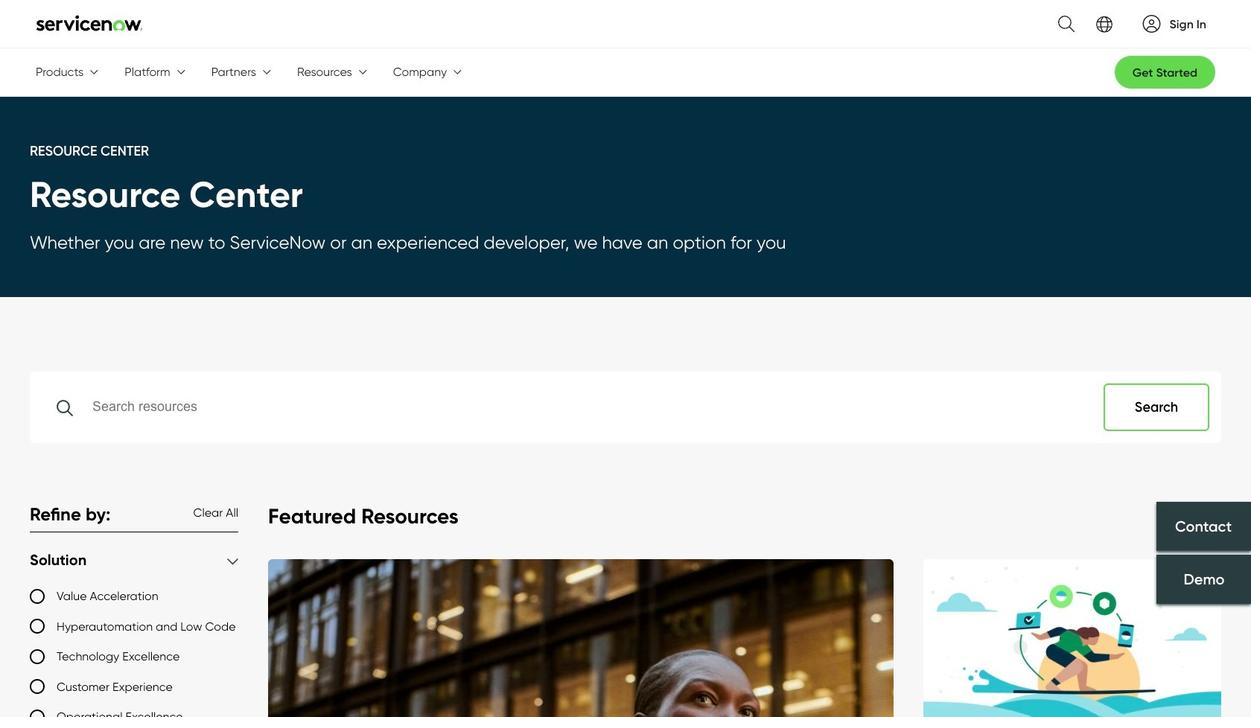 Task type: describe. For each thing, give the bounding box(es) containing it.
search image
[[1049, 7, 1075, 41]]

Search resources field
[[30, 372, 1222, 443]]

servicenow image
[[36, 15, 143, 31]]



Task type: vqa. For each thing, say whether or not it's contained in the screenshot.
ServiceNow image
yes



Task type: locate. For each thing, give the bounding box(es) containing it.
arc image
[[1143, 15, 1161, 33]]



